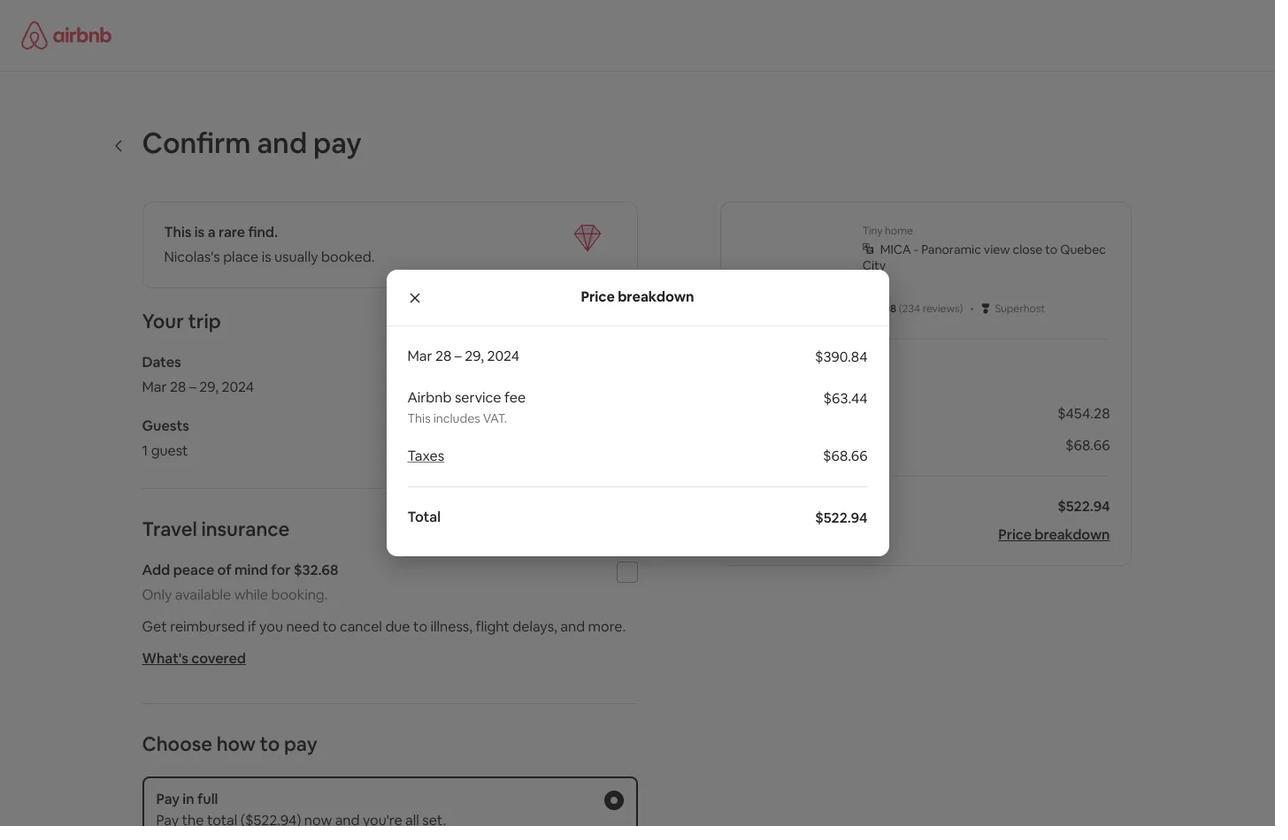 Task type: vqa. For each thing, say whether or not it's contained in the screenshot.
miles for Brush Prairie, Washington
no



Task type: locate. For each thing, give the bounding box(es) containing it.
1 vertical spatial pay
[[284, 732, 317, 757]]

is down find.
[[262, 248, 271, 266]]

0 vertical spatial –
[[455, 347, 462, 365]]

mica - panoramic view close to quebec city
[[863, 242, 1106, 273]]

and left 'more.'
[[560, 618, 585, 636]]

0 horizontal spatial is
[[194, 223, 205, 242]]

)
[[960, 302, 963, 316]]

1 horizontal spatial is
[[262, 248, 271, 266]]

guests 1 guest
[[142, 417, 189, 460]]

your
[[142, 309, 184, 334], [742, 360, 784, 385]]

$68.66 for $63.44
[[823, 446, 868, 465]]

0 vertical spatial this
[[164, 223, 191, 242]]

1 horizontal spatial and
[[560, 618, 585, 636]]

of
[[217, 561, 231, 580]]

city
[[863, 258, 886, 273]]

1 horizontal spatial mar
[[408, 347, 432, 365]]

1 vertical spatial price breakdown
[[998, 526, 1110, 544]]

0 horizontal spatial 2024
[[222, 378, 254, 396]]

2024 inside dialog
[[487, 347, 520, 365]]

0 horizontal spatial $68.66
[[823, 446, 868, 465]]

only
[[142, 586, 172, 604]]

airbnb service fee this includes vat.
[[408, 388, 526, 426]]

find.
[[248, 223, 278, 242]]

mar down dates
[[142, 378, 167, 396]]

full
[[197, 790, 218, 809]]

$68.66 down $454.28
[[1065, 436, 1110, 455]]

1 horizontal spatial 29,
[[465, 347, 484, 365]]

to
[[1045, 242, 1058, 258], [323, 618, 337, 636], [413, 618, 427, 636], [260, 732, 280, 757]]

0 vertical spatial 2024
[[487, 347, 520, 365]]

1 vertical spatial mar
[[142, 378, 167, 396]]

1 horizontal spatial breakdown
[[1035, 526, 1110, 544]]

due
[[385, 618, 410, 636]]

mar up airbnb
[[408, 347, 432, 365]]

0 horizontal spatial –
[[189, 378, 196, 396]]

$522.94
[[1058, 497, 1110, 516], [815, 508, 868, 527]]

choose how to pay
[[142, 732, 317, 757]]

to right how
[[260, 732, 280, 757]]

0 horizontal spatial breakdown
[[618, 288, 694, 306]]

guest
[[151, 442, 188, 460]]

0 vertical spatial 29,
[[465, 347, 484, 365]]

for
[[271, 561, 291, 580]]

confirm
[[142, 125, 251, 161]]

29, down trip
[[199, 378, 219, 396]]

1 horizontal spatial $68.66
[[1065, 436, 1110, 455]]

1 horizontal spatial price
[[998, 526, 1032, 544]]

total
[[408, 508, 441, 526]]

1 vertical spatial and
[[560, 618, 585, 636]]

0 vertical spatial and
[[257, 125, 307, 161]]

0 vertical spatial breakdown
[[618, 288, 694, 306]]

insurance
[[201, 517, 290, 542]]

0 horizontal spatial and
[[257, 125, 307, 161]]

– up guests
[[189, 378, 196, 396]]

0 horizontal spatial mar
[[142, 378, 167, 396]]

$63.44
[[823, 389, 868, 408]]

1 horizontal spatial price breakdown
[[998, 526, 1110, 544]]

0 horizontal spatial price breakdown
[[581, 288, 694, 306]]

is left a
[[194, 223, 205, 242]]

panoramic
[[921, 242, 981, 258]]

and
[[257, 125, 307, 161], [560, 618, 585, 636]]

mind
[[234, 561, 268, 580]]

–
[[455, 347, 462, 365], [189, 378, 196, 396]]

tiny
[[863, 224, 883, 238]]

and right confirm
[[257, 125, 307, 161]]

add
[[142, 561, 170, 580]]

pay
[[156, 790, 180, 809]]

get
[[142, 618, 167, 636]]

booking.
[[271, 586, 328, 604]]

0 vertical spatial price
[[581, 288, 615, 306]]

is
[[194, 223, 205, 242], [262, 248, 271, 266]]

back image
[[112, 138, 126, 153]]

flight
[[476, 618, 510, 636]]

1 horizontal spatial this
[[408, 410, 431, 426]]

0 horizontal spatial 29,
[[199, 378, 219, 396]]

guests
[[142, 417, 189, 435]]

place
[[223, 248, 259, 266]]

1 horizontal spatial your
[[742, 360, 784, 385]]

pay
[[313, 125, 362, 161], [284, 732, 317, 757]]

0 vertical spatial price breakdown
[[581, 288, 694, 306]]

this inside the this is a rare find. nicolas's place is usually booked.
[[164, 223, 191, 242]]

29, up service
[[465, 347, 484, 365]]

28 down dates
[[170, 378, 186, 396]]

home
[[885, 224, 913, 238]]

2024
[[487, 347, 520, 365], [222, 378, 254, 396]]

– up service
[[455, 347, 462, 365]]

1 vertical spatial 2024
[[222, 378, 254, 396]]

dates
[[142, 353, 181, 372]]

this
[[164, 223, 191, 242], [408, 410, 431, 426]]

cancel
[[340, 618, 382, 636]]

illness,
[[431, 618, 473, 636]]

$68.66 for your total
[[1065, 436, 1110, 455]]

1 vertical spatial –
[[189, 378, 196, 396]]

4.98
[[875, 302, 897, 316]]

your for your total
[[742, 360, 784, 385]]

tiny home
[[863, 224, 913, 238]]

1 vertical spatial is
[[262, 248, 271, 266]]

mar inside the "dates mar 28 – 29, 2024"
[[142, 378, 167, 396]]

0 horizontal spatial this
[[164, 223, 191, 242]]

you
[[259, 618, 283, 636]]

dialog
[[386, 270, 889, 557]]

this up nicolas's
[[164, 223, 191, 242]]

what's covered button
[[142, 650, 246, 668]]

28 inside the "dates mar 28 – 29, 2024"
[[170, 378, 186, 396]]

close
[[1013, 242, 1043, 258]]

$454.28
[[1057, 404, 1110, 423]]

mar
[[408, 347, 432, 365], [142, 378, 167, 396]]

your trip
[[142, 309, 221, 334]]

0 horizontal spatial your
[[142, 309, 184, 334]]

0 vertical spatial your
[[142, 309, 184, 334]]

29,
[[465, 347, 484, 365], [199, 378, 219, 396]]

a
[[208, 223, 216, 242]]

breakdown
[[618, 288, 694, 306], [1035, 526, 1110, 544]]

1 vertical spatial price
[[998, 526, 1032, 544]]

to inside mica - panoramic view close to quebec city
[[1045, 242, 1058, 258]]

get reimbursed if you need to cancel due to illness, flight delays, and more.
[[142, 618, 626, 636]]

price breakdown
[[581, 288, 694, 306], [998, 526, 1110, 544]]

this down airbnb
[[408, 410, 431, 426]]

None radio
[[604, 791, 623, 811]]

0 horizontal spatial 28
[[170, 378, 186, 396]]

your total
[[742, 360, 832, 385]]

28
[[435, 347, 452, 365], [170, 378, 186, 396]]

this is a rare find. nicolas's place is usually booked.
[[164, 223, 375, 266]]

1 horizontal spatial –
[[455, 347, 462, 365]]

1 vertical spatial 28
[[170, 378, 186, 396]]

1 horizontal spatial 2024
[[487, 347, 520, 365]]

$68.66 down $63.44 at the top right of page
[[823, 446, 868, 465]]

to right close
[[1045, 242, 1058, 258]]

your left total
[[742, 360, 784, 385]]

confirm and pay
[[142, 125, 362, 161]]

1 vertical spatial 29,
[[199, 378, 219, 396]]

your up dates
[[142, 309, 184, 334]]

0 horizontal spatial price
[[581, 288, 615, 306]]

0 vertical spatial mar
[[408, 347, 432, 365]]

$68.66 inside dialog
[[823, 446, 868, 465]]

price
[[581, 288, 615, 306], [998, 526, 1032, 544]]

need
[[286, 618, 319, 636]]

1 horizontal spatial 28
[[435, 347, 452, 365]]

how
[[217, 732, 256, 757]]

1 vertical spatial your
[[742, 360, 784, 385]]

28 up airbnb
[[435, 347, 452, 365]]

1 vertical spatial this
[[408, 410, 431, 426]]

add peace of mind for $32.68 only available while booking.
[[142, 561, 338, 604]]

airbnb
[[408, 388, 452, 407]]



Task type: describe. For each thing, give the bounding box(es) containing it.
0 horizontal spatial $522.94
[[815, 508, 868, 527]]

superhost
[[995, 302, 1045, 316]]

vat.
[[483, 410, 507, 426]]

reimbursed
[[170, 618, 245, 636]]

includes
[[433, 410, 480, 426]]

29, inside the "dates mar 28 – 29, 2024"
[[199, 378, 219, 396]]

4.98 ( 234 reviews )
[[875, 302, 963, 316]]

in
[[183, 790, 194, 809]]

delays,
[[513, 618, 557, 636]]

mica
[[880, 242, 911, 258]]

0 vertical spatial is
[[194, 223, 205, 242]]

(usd) button
[[779, 497, 817, 516]]

pay in full
[[156, 790, 218, 809]]

this inside airbnb service fee this includes vat.
[[408, 410, 431, 426]]

quebec
[[1060, 242, 1106, 258]]

booked.
[[321, 248, 375, 266]]

0 vertical spatial 28
[[435, 347, 452, 365]]

1
[[142, 442, 148, 460]]

view
[[984, 242, 1010, 258]]

0 vertical spatial pay
[[313, 125, 362, 161]]

while
[[234, 586, 268, 604]]

if
[[248, 618, 256, 636]]

(usd)
[[779, 497, 817, 516]]

breakdown inside dialog
[[618, 288, 694, 306]]

-
[[914, 242, 919, 258]]

total
[[788, 360, 832, 385]]

available
[[175, 586, 231, 604]]

$32.68
[[294, 561, 338, 580]]

what's covered
[[142, 650, 246, 668]]

234
[[902, 302, 920, 316]]

– inside the "dates mar 28 – 29, 2024"
[[189, 378, 196, 396]]

•
[[970, 299, 974, 318]]

trip
[[188, 309, 221, 334]]

taxes
[[408, 446, 444, 465]]

service
[[455, 388, 501, 407]]

choose
[[142, 732, 212, 757]]

1 horizontal spatial $522.94
[[1058, 497, 1110, 516]]

travel insurance
[[142, 517, 290, 542]]

usually
[[274, 248, 318, 266]]

peace
[[173, 561, 214, 580]]

travel
[[142, 517, 197, 542]]

your for your trip
[[142, 309, 184, 334]]

reviews
[[923, 302, 960, 316]]

1 vertical spatial breakdown
[[1035, 526, 1110, 544]]

dates mar 28 – 29, 2024
[[142, 353, 254, 396]]

price breakdown button
[[998, 526, 1110, 544]]

nicolas's
[[164, 248, 220, 266]]

rare
[[219, 223, 245, 242]]

to right the need
[[323, 618, 337, 636]]

(
[[899, 302, 902, 316]]

dialog containing price breakdown
[[386, 270, 889, 557]]

taxes button
[[408, 446, 444, 465]]

fee
[[504, 388, 526, 407]]

2024 inside the "dates mar 28 – 29, 2024"
[[222, 378, 254, 396]]

$390.84
[[815, 347, 868, 366]]

more.
[[588, 618, 626, 636]]

mar 28 – 29, 2024
[[408, 347, 520, 365]]

to right due
[[413, 618, 427, 636]]



